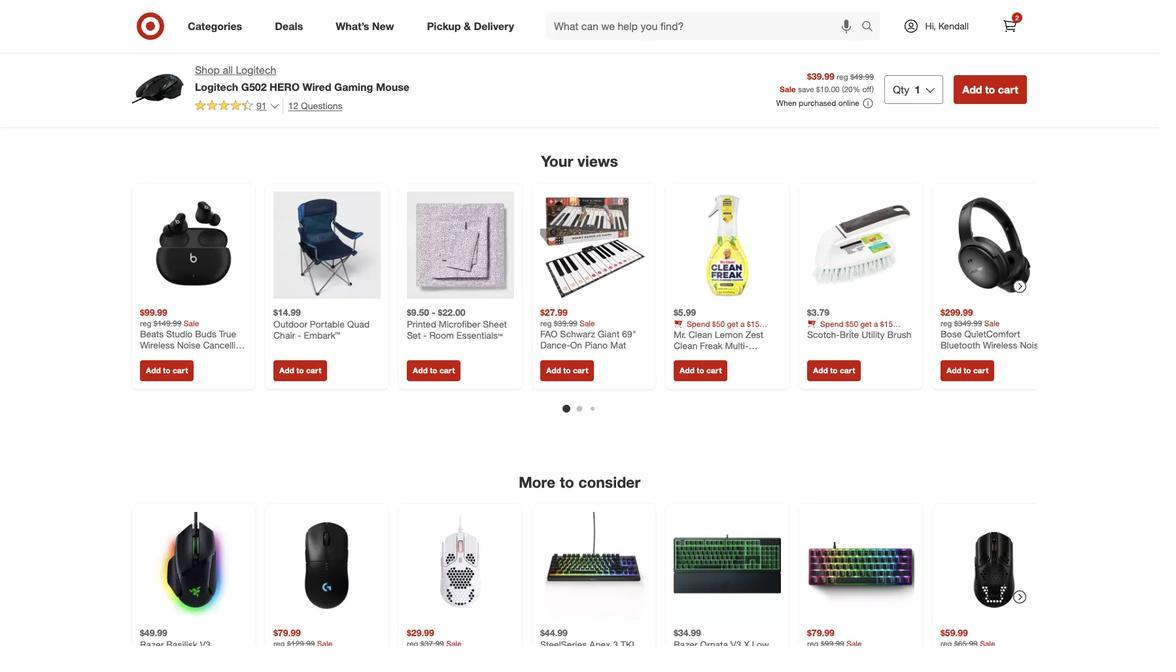 Task type: locate. For each thing, give the bounding box(es) containing it.
sale right $349.99
[[985, 318, 1000, 328]]

bluetooth inside $299.99 reg $349.99 sale bose quietcomfort bluetooth wireless noise cancelling headphones
[[941, 339, 981, 351]]

0 horizontal spatial wireless
[[140, 339, 175, 351]]

cell inside "link"
[[685, 86, 703, 99]]

outdoor
[[274, 318, 308, 329]]

what's
[[336, 19, 369, 32]]

$349.99
[[955, 318, 983, 328]]

add down dance-
[[546, 366, 561, 375]]

cart for printed microfiber sheet set - room essentials™
[[440, 366, 455, 375]]

to
[[986, 83, 996, 96], [163, 366, 171, 375], [297, 366, 304, 375], [430, 366, 438, 375], [564, 366, 571, 375], [697, 366, 705, 375], [831, 366, 838, 375], [964, 366, 972, 375], [560, 473, 574, 491]]

$49.99 inside $39.99 reg $49.99 sale save $ 10.00 ( 20 % off )
[[851, 72, 874, 82]]

cell for cell phone chargers
[[685, 86, 703, 99]]

0 horizontal spatial $79.99 link
[[274, 513, 381, 647]]

2 noise from the left
[[1021, 339, 1044, 351]]

2 cell from the left
[[807, 86, 825, 99]]

add to cart for beats studio buds true wireless noise cancelling bluetooth earbuds
[[146, 366, 188, 375]]

scotch-brite utility brush image
[[808, 192, 915, 299]]

- left 16
[[745, 352, 749, 363]]

add for printed microfiber sheet set - room essentials™
[[413, 366, 428, 375]]

0 vertical spatial logitech
[[236, 63, 276, 77]]

add down purpose
[[680, 366, 695, 375]]

add to cart for mr. clean lemon zest clean freak multi- purpose cleaner - 16 fl oz
[[680, 366, 722, 375]]

cart for scotch-brite utility brush
[[840, 366, 856, 375]]

2 wireless from the left
[[984, 339, 1018, 351]]

clean
[[689, 329, 713, 340], [674, 340, 698, 351]]

add down chair on the bottom left of the page
[[279, 366, 294, 375]]

wireless inside $99.99 reg $149.99 sale beats studio buds true wireless noise cancelling bluetooth earbuds
[[140, 339, 175, 351]]

reg inside $99.99 reg $149.99 sale beats studio buds true wireless noise cancelling bluetooth earbuds
[[140, 318, 152, 328]]

(
[[842, 85, 844, 94]]

categories
[[188, 19, 242, 32]]

$39.99 inside $27.99 reg $39.99 sale fao schwarz giant 69" dance-on piano mat
[[554, 318, 578, 328]]

2 link
[[996, 12, 1025, 41]]

- down outdoor
[[298, 330, 301, 341]]

sale inside $99.99 reg $149.99 sale beats studio buds true wireless noise cancelling bluetooth earbuds
[[184, 318, 199, 328]]

1 horizontal spatial wireless
[[984, 339, 1018, 351]]

cancelling down bose
[[941, 351, 984, 362]]

bluetooth down bose
[[941, 339, 981, 351]]

1 vertical spatial $39.99
[[554, 318, 578, 328]]

$27.99
[[541, 307, 568, 318]]

1 wireless from the left
[[140, 339, 175, 351]]

1 horizontal spatial $79.99 link
[[808, 513, 915, 647]]

reg inside $39.99 reg $49.99 sale save $ 10.00 ( 20 % off )
[[837, 72, 849, 82]]

1 vertical spatial $49.99
[[140, 628, 167, 639]]

91 link
[[195, 99, 280, 115]]

cart for beats studio buds true wireless noise cancelling bluetooth earbuds
[[173, 366, 188, 375]]

sale inside $27.99 reg $39.99 sale fao schwarz giant 69" dance-on piano mat
[[580, 318, 595, 328]]

shop all logitech logitech g502 hero wired gaming mouse
[[195, 63, 410, 93]]

piano
[[585, 339, 608, 351]]

add down bose
[[947, 366, 962, 375]]

sheet
[[483, 318, 507, 329]]

cart down earbuds
[[173, 366, 188, 375]]

add to cart
[[963, 83, 1019, 96], [146, 366, 188, 375], [279, 366, 322, 375], [413, 366, 455, 375], [546, 366, 589, 375], [680, 366, 722, 375], [813, 366, 856, 375], [947, 366, 989, 375]]

1 noise from the left
[[177, 339, 201, 351]]

reg for $39.99
[[837, 72, 849, 82]]

0 horizontal spatial bluetooth
[[140, 351, 180, 362]]

charger and cables link
[[390, 78, 506, 107]]

add to cart for bose quietcomfort bluetooth wireless noise cancelling headphones
[[947, 366, 989, 375]]

mouse
[[376, 80, 410, 93]]

image of logitech g502 hero wired gaming mouse image
[[132, 63, 185, 115]]

related
[[512, 49, 567, 68]]

1 horizontal spatial cancelling
[[941, 351, 984, 362]]

pickup & delivery link
[[416, 12, 531, 41]]

kendall
[[939, 20, 969, 31]]

mr.
[[674, 329, 686, 340]]

reg inside $27.99 reg $39.99 sale fao schwarz giant 69" dance-on piano mat
[[541, 318, 552, 328]]

purchased
[[799, 98, 837, 108]]

noise up headphones
[[1021, 339, 1044, 351]]

add for fao schwarz giant 69" dance-on piano mat
[[546, 366, 561, 375]]

sale right "$149.99"
[[184, 318, 199, 328]]

add right 1
[[963, 83, 983, 96]]

16
[[752, 352, 762, 363]]

%
[[853, 85, 861, 94]]

reg down $27.99
[[541, 318, 552, 328]]

1 $79.99 link from the left
[[274, 513, 381, 647]]

0 horizontal spatial $79.99
[[274, 628, 301, 639]]

cart for bose quietcomfort bluetooth wireless noise cancelling headphones
[[974, 366, 989, 375]]

1 horizontal spatial $79.99
[[808, 628, 835, 639]]

clean up freak
[[689, 329, 713, 340]]

1 horizontal spatial bluetooth
[[941, 339, 981, 351]]

1 horizontal spatial $39.99
[[808, 71, 835, 82]]

$299.99
[[941, 307, 974, 318]]

add down beats on the left of page
[[146, 366, 161, 375]]

cart down on
[[573, 366, 589, 375]]

$59.99
[[941, 628, 969, 639]]

1 horizontal spatial cell
[[807, 86, 825, 99]]

add
[[963, 83, 983, 96], [146, 366, 161, 375], [279, 366, 294, 375], [413, 366, 428, 375], [546, 366, 561, 375], [680, 366, 695, 375], [813, 366, 828, 375], [947, 366, 962, 375]]

deals
[[275, 19, 303, 32]]

phone
[[706, 86, 736, 99]]

quietcomfort
[[965, 328, 1021, 339]]

sale inside $39.99 reg $49.99 sale save $ 10.00 ( 20 % off )
[[780, 85, 796, 94]]

0 vertical spatial $39.99
[[808, 71, 835, 82]]

sale up piano
[[580, 318, 595, 328]]

0 horizontal spatial cell
[[685, 86, 703, 99]]

reg up "("
[[837, 72, 849, 82]]

hero
[[270, 80, 300, 93]]

cart down embark™
[[306, 366, 322, 375]]

schwarz
[[560, 328, 595, 339]]

cancelling inside $99.99 reg $149.99 sale beats studio buds true wireless noise cancelling bluetooth earbuds
[[203, 339, 246, 351]]

1
[[915, 83, 921, 96]]

hi, kendall
[[926, 20, 969, 31]]

beats studio buds true wireless noise cancelling bluetooth earbuds image
[[140, 192, 247, 299]]

$9.50 - $22.00 printed microfiber sheet set - room essentials™
[[407, 307, 507, 341]]

noise
[[177, 339, 201, 351], [1021, 339, 1044, 351]]

cart down cleaner
[[707, 366, 722, 375]]

online
[[839, 98, 860, 108]]

to for beats studio buds true wireless noise cancelling bluetooth earbuds
[[163, 366, 171, 375]]

wireless down beats on the left of page
[[140, 339, 175, 351]]

cell
[[685, 86, 703, 99], [807, 86, 825, 99]]

qty
[[893, 83, 910, 96]]

cart down brite
[[840, 366, 856, 375]]

noise down "studio" on the left of the page
[[177, 339, 201, 351]]

sale up when
[[780, 85, 796, 94]]

1 vertical spatial bluetooth
[[140, 351, 180, 362]]

logitech down shop
[[195, 80, 238, 93]]

brush
[[888, 329, 912, 340]]

0 vertical spatial $49.99
[[851, 72, 874, 82]]

-
[[432, 307, 436, 318], [298, 330, 301, 341], [423, 330, 427, 341], [745, 352, 749, 363]]

1 $79.99 from the left
[[274, 628, 301, 639]]

buds
[[195, 328, 217, 339]]

0 horizontal spatial cancelling
[[203, 339, 246, 351]]

1 vertical spatial logitech
[[195, 80, 238, 93]]

add down the scotch-
[[813, 366, 828, 375]]

$79.99 link
[[274, 513, 381, 647], [808, 513, 915, 647]]

utility
[[862, 329, 885, 340]]

0 vertical spatial bluetooth
[[941, 339, 981, 351]]

$39.99
[[808, 71, 835, 82], [554, 318, 578, 328]]

$27.99 reg $39.99 sale fao schwarz giant 69" dance-on piano mat
[[541, 307, 637, 351]]

sale for bluetooth
[[985, 318, 1000, 328]]

0 vertical spatial cancelling
[[203, 339, 246, 351]]

cart down 2 link
[[999, 83, 1019, 96]]

cart down headphones
[[974, 366, 989, 375]]

2 $79.99 from the left
[[808, 628, 835, 639]]

bluetooth down beats on the left of page
[[140, 351, 180, 362]]

$39.99 up $
[[808, 71, 835, 82]]

reg down $99.99 at top left
[[140, 318, 152, 328]]

0 horizontal spatial noise
[[177, 339, 201, 351]]

add to cart for outdoor portable quad chair - embark™
[[279, 366, 322, 375]]

$39.99 down $27.99
[[554, 318, 578, 328]]

1 horizontal spatial $49.99
[[851, 72, 874, 82]]

reg inside $299.99 reg $349.99 sale bose quietcomfort bluetooth wireless noise cancelling headphones
[[941, 318, 953, 328]]

chair
[[274, 330, 295, 341]]

$39.99 reg $49.99 sale save $ 10.00 ( 20 % off )
[[780, 71, 874, 94]]

logitech up g502
[[236, 63, 276, 77]]

headphones
[[987, 351, 1039, 362]]

to for mr. clean lemon zest clean freak multi- purpose cleaner - 16 fl oz
[[697, 366, 705, 375]]

printed microfiber sheet set - room essentials™ image
[[407, 192, 514, 299]]

hyperx pulsefire haste wired gaming mouse for pc - pink/white image
[[407, 513, 514, 620]]

2 $79.99 link from the left
[[808, 513, 915, 647]]

cell phone chargers
[[685, 86, 782, 99]]

scotch-brite utility brush
[[808, 329, 912, 340]]

add down set
[[413, 366, 428, 375]]

clean up purpose
[[674, 340, 698, 351]]

cart for mr. clean lemon zest clean freak multi- purpose cleaner - 16 fl oz
[[707, 366, 722, 375]]

reg down '$299.99'
[[941, 318, 953, 328]]

add for beats studio buds true wireless noise cancelling bluetooth earbuds
[[146, 366, 161, 375]]

beats
[[140, 328, 164, 339]]

$5.99
[[674, 307, 696, 318]]

when purchased online
[[777, 98, 860, 108]]

your views
[[541, 152, 618, 170]]

sale inside $299.99 reg $349.99 sale bose quietcomfort bluetooth wireless noise cancelling headphones
[[985, 318, 1000, 328]]

reg for $299.99
[[941, 318, 953, 328]]

1 horizontal spatial noise
[[1021, 339, 1044, 351]]

- right $9.50
[[432, 307, 436, 318]]

cancelling down true
[[203, 339, 246, 351]]

printed
[[407, 318, 437, 329]]

what's new link
[[325, 12, 411, 41]]

cell for cell phones
[[807, 86, 825, 99]]

portable
[[310, 318, 345, 329]]

cart for fao schwarz giant 69" dance-on piano mat
[[573, 366, 589, 375]]

sale for buds
[[184, 318, 199, 328]]

0 horizontal spatial $39.99
[[554, 318, 578, 328]]

1 vertical spatial cancelling
[[941, 351, 984, 362]]

1 cell from the left
[[685, 86, 703, 99]]

cart
[[999, 83, 1019, 96], [173, 366, 188, 375], [306, 366, 322, 375], [440, 366, 455, 375], [573, 366, 589, 375], [707, 366, 722, 375], [840, 366, 856, 375], [974, 366, 989, 375]]

chargers
[[739, 86, 782, 99]]

add to cart button for bose quietcomfort bluetooth wireless noise cancelling headphones
[[941, 360, 995, 381]]

0 horizontal spatial $49.99
[[140, 628, 167, 639]]

brite
[[840, 329, 860, 340]]

$49.99 inside "link"
[[140, 628, 167, 639]]

cart for outdoor portable quad chair - embark™
[[306, 366, 322, 375]]

2
[[1016, 14, 1019, 22]]

outdoor portable quad chair - embark™ image
[[274, 192, 381, 299]]

hi,
[[926, 20, 936, 31]]

wireless down quietcomfort
[[984, 339, 1018, 351]]

wired
[[303, 80, 332, 93]]

cart down room
[[440, 366, 455, 375]]



Task type: vqa. For each thing, say whether or not it's contained in the screenshot.
Cell related to Cell Phone Chargers
yes



Task type: describe. For each thing, give the bounding box(es) containing it.
deals link
[[264, 12, 320, 41]]

wireless inside $299.99 reg $349.99 sale bose quietcomfort bluetooth wireless noise cancelling headphones
[[984, 339, 1018, 351]]

$34.99
[[674, 628, 701, 639]]

more
[[519, 473, 556, 491]]

scotch-
[[808, 329, 840, 340]]

razer ornata v3 x low profile gaming keyboard for pc image
[[674, 513, 781, 620]]

91
[[257, 100, 267, 111]]

charger
[[401, 86, 439, 99]]

$3.79
[[808, 307, 830, 318]]

$14.99
[[274, 307, 301, 318]]

search
[[856, 21, 887, 34]]

$49.99 link
[[140, 513, 247, 647]]

related categories
[[512, 49, 647, 68]]

save
[[798, 85, 814, 94]]

$99.99
[[140, 307, 167, 318]]

add to cart for scotch-brite utility brush
[[813, 366, 856, 375]]

$44.99
[[541, 628, 568, 639]]

to for bose quietcomfort bluetooth wireless noise cancelling headphones
[[964, 366, 972, 375]]

hyperx pulsefire haste wireless gaming mouse for pc - black image
[[941, 513, 1048, 620]]

add to cart button for beats studio buds true wireless noise cancelling bluetooth earbuds
[[140, 360, 194, 381]]

all
[[223, 63, 233, 77]]

earbuds
[[182, 351, 217, 362]]

fao schwarz giant 69" dance-on piano mat image
[[541, 192, 648, 299]]

your
[[541, 152, 574, 170]]

add for scotch-brite utility brush
[[813, 366, 828, 375]]

and
[[442, 86, 459, 99]]

noise inside $299.99 reg $349.99 sale bose quietcomfort bluetooth wireless noise cancelling headphones
[[1021, 339, 1044, 351]]

add to cart button for fao schwarz giant 69" dance-on piano mat
[[541, 360, 594, 381]]

what's new
[[336, 19, 394, 32]]

$
[[817, 85, 821, 94]]

giant
[[598, 328, 620, 339]]

12
[[288, 100, 299, 111]]

- inside mr. clean lemon zest clean freak multi- purpose cleaner - 16 fl oz
[[745, 352, 749, 363]]

new
[[372, 19, 394, 32]]

tech
[[294, 86, 316, 99]]

sale for giant
[[580, 318, 595, 328]]

add to cart button for mr. clean lemon zest clean freak multi- purpose cleaner - 16 fl oz
[[674, 360, 728, 381]]

lemon
[[715, 329, 743, 340]]

pickup & delivery
[[427, 19, 514, 32]]

$39.99 inside $39.99 reg $49.99 sale save $ 10.00 ( 20 % off )
[[808, 71, 835, 82]]

microfiber
[[439, 318, 481, 329]]

pickup
[[427, 19, 461, 32]]

purpose
[[674, 352, 708, 363]]

shop
[[195, 63, 220, 77]]

studio
[[166, 328, 193, 339]]

noise inside $99.99 reg $149.99 sale beats studio buds true wireless noise cancelling bluetooth earbuds
[[177, 339, 201, 351]]

mat
[[611, 339, 626, 351]]

What can we help you find? suggestions appear below search field
[[547, 12, 865, 41]]

oz
[[772, 352, 781, 363]]

add for mr. clean lemon zest clean freak multi- purpose cleaner - 16 fl oz
[[680, 366, 695, 375]]

qty 1
[[893, 83, 921, 96]]

quad
[[347, 318, 370, 329]]

tech accessories link
[[283, 78, 387, 107]]

razer huntsman mini gaming keyboard for pc - black image
[[808, 513, 915, 620]]

$79.99 for 1st $79.99 link from the right
[[808, 628, 835, 639]]

12 questions
[[288, 100, 343, 111]]

- right set
[[423, 330, 427, 341]]

sale for 10.00
[[780, 85, 796, 94]]

mr. clean lemon zest clean freak multi- purpose cleaner - 16 fl oz
[[674, 329, 781, 363]]

off
[[863, 85, 872, 94]]

search button
[[856, 12, 887, 43]]

g502
[[241, 80, 267, 93]]

cell phones link
[[796, 78, 874, 107]]

$34.99 link
[[674, 513, 781, 647]]

when
[[777, 98, 797, 108]]

logitech pro wireless gaming mouse for pc image
[[274, 513, 381, 620]]

fl
[[764, 352, 769, 363]]

bluetooth inside $99.99 reg $149.99 sale beats studio buds true wireless noise cancelling bluetooth earbuds
[[140, 351, 180, 362]]

consider
[[579, 473, 641, 491]]

to for fao schwarz giant 69" dance-on piano mat
[[564, 366, 571, 375]]

embark™
[[304, 330, 340, 341]]

razer basilisk v3 ergonomic wired gaming mouse image
[[140, 513, 247, 620]]

add to cart button for printed microfiber sheet set - room essentials™
[[407, 360, 461, 381]]

to for printed microfiber sheet set - room essentials™
[[430, 366, 438, 375]]

add for outdoor portable quad chair - embark™
[[279, 366, 294, 375]]

$299.99 reg $349.99 sale bose quietcomfort bluetooth wireless noise cancelling headphones
[[941, 307, 1044, 362]]

room
[[430, 330, 454, 341]]

$44.99 link
[[541, 513, 648, 647]]

add to cart button for scotch-brite utility brush
[[808, 360, 861, 381]]

69"
[[622, 328, 637, 339]]

freak
[[700, 340, 723, 351]]

questions
[[301, 100, 343, 111]]

mr. clean lemon zest clean freak multi-purpose cleaner - 16 fl oz image
[[674, 192, 781, 299]]

$29.99 link
[[407, 513, 514, 647]]

on
[[570, 339, 583, 351]]

delivery
[[474, 19, 514, 32]]

cancelling inside $299.99 reg $349.99 sale bose quietcomfort bluetooth wireless noise cancelling headphones
[[941, 351, 984, 362]]

add to cart for fao schwarz giant 69" dance-on piano mat
[[546, 366, 589, 375]]

essentials™
[[457, 330, 503, 341]]

$149.99
[[154, 318, 182, 328]]

to for outdoor portable quad chair - embark™
[[297, 366, 304, 375]]

add for bose quietcomfort bluetooth wireless noise cancelling headphones
[[947, 366, 962, 375]]

add to cart button for outdoor portable quad chair - embark™
[[274, 360, 327, 381]]

bose quietcomfort bluetooth wireless noise cancelling headphones image
[[941, 192, 1048, 299]]

gaming
[[334, 80, 373, 93]]

views
[[578, 152, 618, 170]]

&
[[464, 19, 471, 32]]

$79.99 for first $79.99 link from left
[[274, 628, 301, 639]]

cleaner
[[711, 352, 743, 363]]

reg for $99.99
[[140, 318, 152, 328]]

reg for $27.99
[[541, 318, 552, 328]]

bose
[[941, 328, 962, 339]]

zest
[[746, 329, 764, 340]]

accessories
[[319, 86, 376, 99]]

20
[[844, 85, 853, 94]]

multi-
[[726, 340, 749, 351]]

$59.99 link
[[941, 513, 1048, 647]]

add to cart for printed microfiber sheet set - room essentials™
[[413, 366, 455, 375]]

cables
[[462, 86, 495, 99]]

dance-
[[541, 339, 570, 351]]

$99.99 reg $149.99 sale beats studio buds true wireless noise cancelling bluetooth earbuds
[[140, 307, 246, 362]]

to for scotch-brite utility brush
[[831, 366, 838, 375]]

fao
[[541, 328, 558, 339]]

phones
[[828, 86, 863, 99]]

steelseries apex 3 tkl wired gaming keyboard for pc image
[[541, 513, 648, 620]]

charger and cables
[[401, 86, 495, 99]]

- inside $14.99 outdoor portable quad chair - embark™
[[298, 330, 301, 341]]



